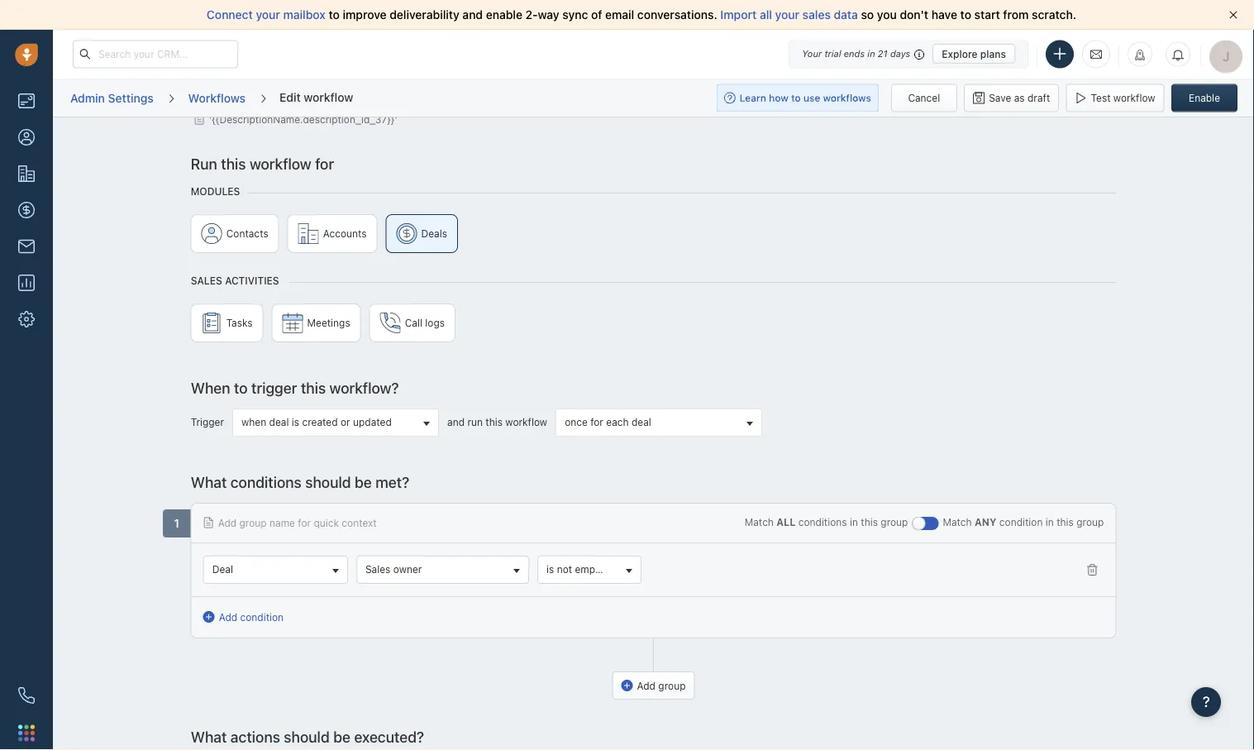 Task type: vqa. For each thing, say whether or not it's contained in the screenshot.
ACME
no



Task type: describe. For each thing, give the bounding box(es) containing it.
test
[[1091, 92, 1111, 104]]

save
[[989, 92, 1012, 104]]

scratch.
[[1032, 8, 1077, 22]]

when to trigger this workflow?
[[191, 378, 399, 396]]

conversations.
[[638, 8, 718, 22]]

tasks
[[226, 317, 253, 328]]

for inside the once for each deal button
[[591, 416, 604, 428]]

admin
[[70, 91, 105, 104]]

workflow inside button
[[1114, 92, 1156, 104]]

activities
[[225, 275, 279, 286]]

each
[[606, 416, 629, 428]]

group inside button
[[659, 679, 686, 691]]

executed?
[[354, 727, 424, 745]]

accounts button
[[288, 214, 378, 253]]

sales activities
[[191, 275, 279, 286]]

close image
[[1230, 11, 1238, 19]]

call logs
[[405, 317, 445, 328]]

when
[[241, 416, 266, 428]]

enable
[[486, 8, 523, 22]]

of
[[591, 8, 602, 22]]

import
[[721, 8, 757, 22]]

once
[[565, 416, 588, 428]]

meetings
[[307, 317, 350, 328]]

in for ends
[[868, 48, 876, 59]]

is not empty
[[547, 563, 605, 575]]

workflow?
[[330, 378, 399, 396]]

group for modules
[[191, 214, 1117, 261]]

what for what conditions should be met?
[[191, 473, 227, 490]]

cancel button
[[891, 84, 957, 112]]

workflow up '{{descriptionname.description_id_37}}'
[[304, 90, 353, 104]]

data
[[834, 8, 858, 22]]

run
[[468, 416, 483, 428]]

met?
[[376, 473, 410, 490]]

once for each deal button
[[556, 408, 763, 436]]

from
[[1004, 8, 1029, 22]]

actions
[[231, 727, 280, 745]]

when deal is created or updated button
[[232, 408, 439, 436]]

connect
[[207, 8, 253, 22]]

21
[[878, 48, 888, 59]]

in for condition
[[1046, 516, 1054, 528]]

explore plans link
[[933, 44, 1016, 64]]

workflows
[[188, 91, 246, 104]]

sales
[[803, 8, 831, 22]]

is not empty button
[[538, 555, 642, 583]]

updated
[[353, 416, 392, 428]]

should for conditions
[[305, 473, 351, 490]]

modules
[[191, 185, 240, 197]]

sales for sales activities
[[191, 275, 222, 286]]

for for add group name for quick context
[[298, 516, 311, 528]]

plans
[[981, 48, 1006, 60]]

have
[[932, 8, 958, 22]]

start
[[975, 8, 1000, 22]]

name
[[270, 516, 295, 528]]

1 your from the left
[[256, 8, 280, 22]]

workflow left once
[[506, 416, 548, 428]]

'{{descriptionname.description_id_37}}'
[[209, 113, 398, 124]]

2-
[[526, 8, 538, 22]]

what conditions should be met?
[[191, 473, 410, 490]]

tasks button
[[191, 303, 263, 342]]

condition inside "link"
[[240, 611, 284, 622]]

enable
[[1189, 92, 1221, 104]]

call
[[405, 317, 423, 328]]

freshworks switcher image
[[18, 725, 35, 741]]

1 horizontal spatial to
[[329, 8, 340, 22]]

workflows link
[[187, 85, 246, 111]]

admin settings
[[70, 91, 154, 104]]

connect your mailbox link
[[207, 8, 329, 22]]

add group name for quick context
[[218, 516, 377, 528]]

phone element
[[10, 679, 43, 712]]

don't
[[900, 8, 929, 22]]

workflow down '{{descriptionname.description_id_37}}'
[[250, 154, 312, 172]]

save as draft button
[[964, 84, 1060, 112]]

sales for sales owner
[[366, 563, 391, 575]]

add condition
[[219, 611, 284, 622]]

improve
[[343, 8, 387, 22]]

add condition link
[[203, 609, 284, 624]]

in for conditions
[[850, 516, 858, 528]]

deal
[[212, 563, 233, 575]]

connect your mailbox to improve deliverability and enable 2-way sync of email conversations. import all your sales data so you don't have to start from scratch.
[[207, 8, 1077, 22]]

deal inside when deal is created or updated button
[[269, 416, 289, 428]]

send email image
[[1091, 47, 1102, 61]]

deliverability
[[390, 8, 460, 22]]

explore plans
[[942, 48, 1006, 60]]

save as draft
[[989, 92, 1050, 104]]

admin settings link
[[69, 85, 154, 111]]

test workflow button
[[1067, 84, 1165, 112]]

what for what actions should be executed?
[[191, 727, 227, 745]]

explore
[[942, 48, 978, 60]]

phone image
[[18, 687, 35, 704]]

2 horizontal spatial to
[[961, 8, 972, 22]]

all
[[777, 516, 796, 528]]

is inside button
[[547, 563, 554, 575]]

add group button
[[612, 671, 695, 699]]



Task type: locate. For each thing, give the bounding box(es) containing it.
2 deal from the left
[[632, 416, 652, 428]]

group
[[191, 214, 1117, 261], [191, 303, 1117, 350]]

2 what from the top
[[191, 727, 227, 745]]

you
[[877, 8, 897, 22]]

match left any
[[943, 516, 972, 528]]

should up quick
[[305, 473, 351, 490]]

sales left owner
[[366, 563, 391, 575]]

cancel
[[908, 92, 940, 104]]

1 horizontal spatial sales
[[366, 563, 391, 575]]

1 vertical spatial should
[[284, 727, 330, 745]]

0 vertical spatial condition
[[1000, 516, 1043, 528]]

1 vertical spatial sales
[[366, 563, 391, 575]]

be for executed?
[[333, 727, 351, 745]]

and
[[463, 8, 483, 22], [447, 416, 465, 428]]

once for each deal
[[565, 416, 652, 428]]

for left each
[[591, 416, 604, 428]]

1 horizontal spatial be
[[355, 473, 372, 490]]

empty
[[575, 563, 605, 575]]

trigger
[[191, 416, 224, 428]]

in left 21
[[868, 48, 876, 59]]

1 vertical spatial be
[[333, 727, 351, 745]]

to right "mailbox"
[[329, 8, 340, 22]]

1 horizontal spatial your
[[775, 8, 800, 22]]

so
[[861, 8, 874, 22]]

days
[[891, 48, 911, 59]]

add
[[218, 516, 237, 528], [219, 611, 237, 622], [637, 679, 656, 691]]

contacts
[[226, 227, 269, 239]]

1 horizontal spatial match
[[943, 516, 972, 528]]

enable button
[[1172, 84, 1238, 112]]

to right the when
[[234, 378, 248, 396]]

2 match from the left
[[943, 516, 972, 528]]

0 vertical spatial conditions
[[231, 473, 302, 490]]

and left run
[[447, 416, 465, 428]]

deal button
[[203, 555, 348, 583]]

Search your CRM... text field
[[73, 40, 238, 68]]

when
[[191, 378, 230, 396]]

quick
[[314, 516, 339, 528]]

2 group from the top
[[191, 303, 1117, 350]]

sales owner button
[[356, 555, 529, 583]]

0 horizontal spatial conditions
[[231, 473, 302, 490]]

1 horizontal spatial conditions
[[799, 516, 847, 528]]

for for run this workflow for
[[315, 154, 334, 172]]

1 group from the top
[[191, 214, 1117, 261]]

conditions up name
[[231, 473, 302, 490]]

deal right when
[[269, 416, 289, 428]]

0 vertical spatial group
[[191, 214, 1117, 261]]

should for actions
[[284, 727, 330, 745]]

2 horizontal spatial for
[[591, 416, 604, 428]]

0 vertical spatial what
[[191, 473, 227, 490]]

sales inside sales owner button
[[366, 563, 391, 575]]

call logs button
[[369, 303, 456, 342]]

match any condition in this group
[[943, 516, 1104, 528]]

2 horizontal spatial in
[[1046, 516, 1054, 528]]

0 vertical spatial and
[[463, 8, 483, 22]]

way
[[538, 8, 560, 22]]

sales left 'activities'
[[191, 275, 222, 286]]

contacts button
[[191, 214, 279, 253]]

add for add condition
[[219, 611, 237, 622]]

1 vertical spatial conditions
[[799, 516, 847, 528]]

1 vertical spatial what
[[191, 727, 227, 745]]

1 deal from the left
[[269, 416, 289, 428]]

created
[[302, 416, 338, 428]]

1 horizontal spatial is
[[547, 563, 554, 575]]

0 horizontal spatial your
[[256, 8, 280, 22]]

group containing contacts
[[191, 214, 1117, 261]]

0 horizontal spatial is
[[292, 416, 299, 428]]

match for match all conditions in this group
[[745, 516, 774, 528]]

0 horizontal spatial in
[[850, 516, 858, 528]]

1 vertical spatial is
[[547, 563, 554, 575]]

is left created
[[292, 416, 299, 428]]

meetings button
[[272, 303, 361, 342]]

what down trigger
[[191, 473, 227, 490]]

0 vertical spatial add
[[218, 516, 237, 528]]

condition right any
[[1000, 516, 1043, 528]]

and run this workflow
[[447, 416, 548, 428]]

group
[[881, 516, 908, 528], [1077, 516, 1104, 528], [239, 516, 267, 528], [659, 679, 686, 691]]

1 vertical spatial add
[[219, 611, 237, 622]]

sales
[[191, 275, 222, 286], [366, 563, 391, 575]]

your right all on the right of page
[[775, 8, 800, 22]]

trigger
[[251, 378, 297, 396]]

1 vertical spatial for
[[591, 416, 604, 428]]

not
[[557, 563, 572, 575]]

email
[[605, 8, 635, 22]]

test workflow
[[1091, 92, 1156, 104]]

add group
[[637, 679, 686, 691]]

0 horizontal spatial match
[[745, 516, 774, 528]]

accounts
[[323, 227, 367, 239]]

deals button
[[386, 214, 458, 253]]

trial
[[825, 48, 842, 59]]

your left "mailbox"
[[256, 8, 280, 22]]

is inside button
[[292, 416, 299, 428]]

2 vertical spatial add
[[637, 679, 656, 691]]

match
[[745, 516, 774, 528], [943, 516, 972, 528]]

add inside "link"
[[219, 611, 237, 622]]

is
[[292, 416, 299, 428], [547, 563, 554, 575]]

is left not at the left of page
[[547, 563, 554, 575]]

0 horizontal spatial sales
[[191, 275, 222, 286]]

deal right each
[[632, 416, 652, 428]]

should right actions
[[284, 727, 330, 745]]

deals
[[421, 227, 447, 239]]

be for met?
[[355, 473, 372, 490]]

0 horizontal spatial to
[[234, 378, 248, 396]]

in right any
[[1046, 516, 1054, 528]]

and left enable on the top left
[[463, 8, 483, 22]]

settings
[[108, 91, 154, 104]]

add for add group
[[637, 679, 656, 691]]

1 vertical spatial condition
[[240, 611, 284, 622]]

what actions should be executed?
[[191, 727, 424, 745]]

all
[[760, 8, 772, 22]]

be left 'executed?'
[[333, 727, 351, 745]]

be
[[355, 473, 372, 490], [333, 727, 351, 745]]

0 vertical spatial be
[[355, 473, 372, 490]]

workflow right test
[[1114, 92, 1156, 104]]

1 vertical spatial and
[[447, 416, 465, 428]]

0 vertical spatial is
[[292, 416, 299, 428]]

to
[[329, 8, 340, 22], [961, 8, 972, 22], [234, 378, 248, 396]]

import all your sales data link
[[721, 8, 861, 22]]

what's new image
[[1135, 49, 1146, 61]]

1 vertical spatial group
[[191, 303, 1117, 350]]

what left actions
[[191, 727, 227, 745]]

add inside button
[[637, 679, 656, 691]]

sync
[[563, 8, 588, 22]]

1 horizontal spatial condition
[[1000, 516, 1043, 528]]

1 horizontal spatial for
[[315, 154, 334, 172]]

to left start
[[961, 8, 972, 22]]

draft
[[1028, 92, 1050, 104]]

0 vertical spatial should
[[305, 473, 351, 490]]

mailbox
[[283, 8, 326, 22]]

should
[[305, 473, 351, 490], [284, 727, 330, 745]]

0 vertical spatial for
[[315, 154, 334, 172]]

group containing tasks
[[191, 303, 1117, 350]]

add for add group name for quick context
[[218, 516, 237, 528]]

sales owner
[[366, 563, 422, 575]]

2 vertical spatial for
[[298, 516, 311, 528]]

or
[[341, 416, 350, 428]]

as
[[1014, 92, 1025, 104]]

be left met?
[[355, 473, 372, 490]]

0 horizontal spatial be
[[333, 727, 351, 745]]

your trial ends in 21 days
[[802, 48, 911, 59]]

when deal is created or updated
[[241, 416, 392, 428]]

edit workflow
[[280, 90, 353, 104]]

your
[[802, 48, 822, 59]]

this
[[221, 154, 246, 172], [301, 378, 326, 396], [486, 416, 503, 428], [861, 516, 878, 528], [1057, 516, 1074, 528]]

2 your from the left
[[775, 8, 800, 22]]

for left quick
[[298, 516, 311, 528]]

condition down deal button
[[240, 611, 284, 622]]

in right all in the right bottom of the page
[[850, 516, 858, 528]]

1 match from the left
[[745, 516, 774, 528]]

1 horizontal spatial in
[[868, 48, 876, 59]]

1 horizontal spatial deal
[[632, 416, 652, 428]]

ends
[[844, 48, 865, 59]]

0 horizontal spatial deal
[[269, 416, 289, 428]]

1 what from the top
[[191, 473, 227, 490]]

match all conditions in this group
[[745, 516, 908, 528]]

0 vertical spatial sales
[[191, 275, 222, 286]]

0 horizontal spatial for
[[298, 516, 311, 528]]

deal inside the once for each deal button
[[632, 416, 652, 428]]

conditions right all in the right bottom of the page
[[799, 516, 847, 528]]

run this workflow for
[[191, 154, 334, 172]]

run
[[191, 154, 217, 172]]

group for sales activities
[[191, 303, 1117, 350]]

edit
[[280, 90, 301, 104]]

match for match any condition in this group
[[943, 516, 972, 528]]

for down '{{descriptionname.description_id_37}}'
[[315, 154, 334, 172]]

0 horizontal spatial condition
[[240, 611, 284, 622]]

context
[[342, 516, 377, 528]]

match left all in the right bottom of the page
[[745, 516, 774, 528]]



